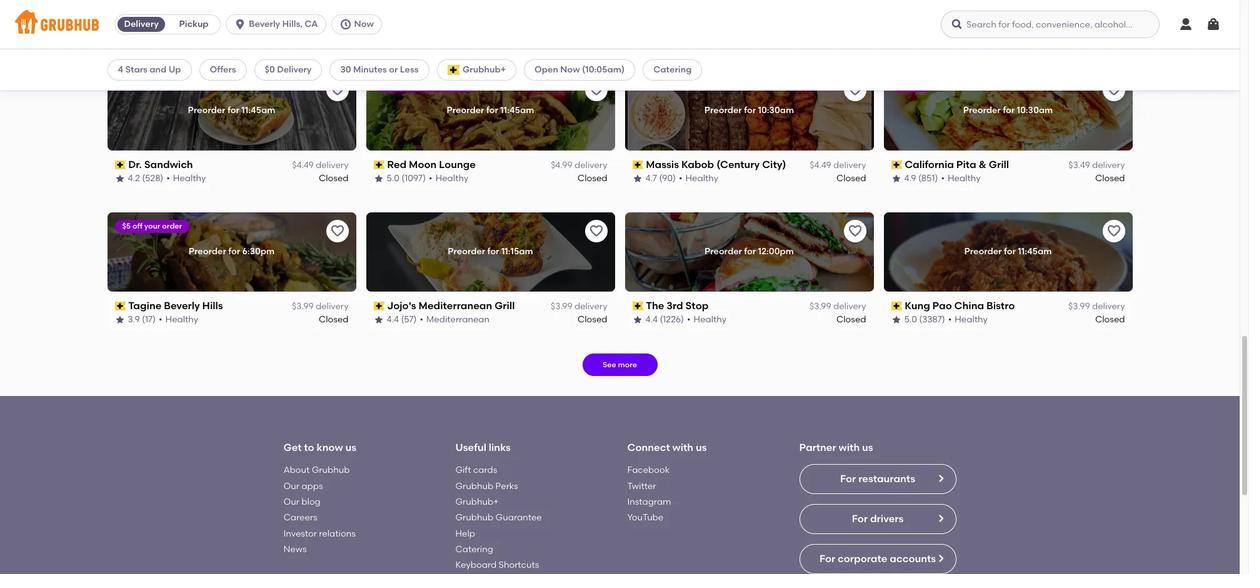 Task type: vqa. For each thing, say whether or not it's contained in the screenshot.


Task type: locate. For each thing, give the bounding box(es) containing it.
0 vertical spatial catering
[[654, 64, 692, 75]]

for for california pita & grill
[[1003, 105, 1015, 116]]

4.4 for jojo's mediterranean grill
[[387, 314, 399, 325]]

&
[[979, 159, 987, 171]]

0 vertical spatial $3.49 delivery
[[1069, 19, 1125, 30]]

• healthy down kabob
[[679, 173, 719, 184]]

1 horizontal spatial $4.49
[[810, 160, 831, 171]]

1 vertical spatial $3.49
[[1069, 160, 1090, 171]]

• for kabob
[[679, 173, 683, 184]]

order down (528)
[[162, 222, 182, 231]]

$3.99 for the 3rd stop
[[810, 302, 831, 312]]

1 horizontal spatial 10:30am
[[1017, 105, 1053, 116]]

1 10:30am from the left
[[758, 105, 794, 116]]

subscription pass image
[[115, 20, 126, 28], [374, 20, 385, 28], [115, 161, 126, 170], [374, 302, 385, 311], [891, 302, 903, 311]]

4.4
[[387, 314, 399, 325], [646, 314, 658, 325]]

0 vertical spatial our
[[284, 481, 300, 492]]

0 horizontal spatial $4.49 delivery
[[292, 160, 349, 171]]

preorder down "offers"
[[188, 105, 225, 116]]

• right (10)
[[160, 32, 164, 42]]

preorder for pita
[[964, 105, 1001, 116]]

healthy down the pickup
[[167, 32, 200, 42]]

healthy down wrapstar
[[943, 32, 976, 42]]

2 10:30am from the left
[[1017, 105, 1053, 116]]

• for moon
[[429, 173, 433, 184]]

0 horizontal spatial now
[[354, 19, 374, 29]]

star icon image for true food kitchen
[[115, 32, 125, 42]]

$4.49 delivery for massis kabob (century city)
[[810, 160, 866, 171]]

$5 down '4.2' at top left
[[122, 222, 131, 231]]

off for tagine
[[133, 222, 143, 231]]

0 horizontal spatial preorder for 10:30am
[[705, 105, 794, 116]]

healthy down lounge
[[436, 173, 469, 184]]

1 $3.49 delivery from the top
[[1069, 19, 1125, 30]]

grubhub
[[312, 465, 350, 476], [456, 481, 494, 492], [456, 513, 494, 524]]

$4.49 for massis kabob (century city)
[[810, 160, 831, 171]]

$4.49 delivery
[[292, 160, 349, 171], [810, 160, 866, 171]]

your for red
[[403, 81, 419, 89]]

1 horizontal spatial your
[[403, 81, 419, 89]]

beverly left hills,
[[249, 19, 280, 29]]

1 vertical spatial 5.0
[[905, 314, 917, 325]]

mediterranean for jojo's
[[419, 300, 492, 312]]

star icon image left 3.8
[[115, 32, 125, 42]]

order left of
[[421, 81, 441, 89]]

11:45am
[[241, 105, 275, 116], [500, 105, 534, 116], [1018, 247, 1052, 257]]

preorder for 11:15am
[[448, 247, 533, 257]]

us right 'connect'
[[696, 442, 707, 454]]

preorder up 'china'
[[965, 247, 1002, 257]]

drivers
[[870, 514, 904, 525]]

1 vertical spatial right image
[[936, 514, 946, 524]]

1 horizontal spatial preorder for 10:30am
[[964, 105, 1053, 116]]

0 vertical spatial now
[[354, 19, 374, 29]]

0 horizontal spatial preorder for 11:45am
[[188, 105, 275, 116]]

bistro
[[987, 300, 1015, 312]]

$3.99
[[292, 19, 314, 30], [292, 302, 314, 312], [551, 302, 573, 312], [810, 302, 831, 312], [1069, 302, 1090, 312]]

• healthy down sandwich
[[167, 173, 206, 184]]

0 horizontal spatial order
[[162, 222, 182, 231]]

preorder left 6:30pm
[[189, 247, 226, 257]]

0 vertical spatial off
[[391, 81, 401, 89]]

• right (17)
[[159, 314, 162, 325]]

with right partner
[[839, 442, 860, 454]]

0 vertical spatial $3.49
[[1069, 19, 1090, 30]]

subscription pass image left dr.
[[115, 161, 126, 170]]

5.0 for red moon lounge
[[387, 173, 400, 184]]

• down stop
[[687, 314, 691, 325]]

0 vertical spatial order
[[421, 81, 441, 89]]

subscription pass image left red
[[374, 161, 385, 170]]

2 $4.49 delivery from the left
[[810, 160, 866, 171]]

kung pao china bistro
[[905, 300, 1015, 312]]

for left drivers
[[852, 514, 868, 525]]

delivery for jojo's mediterranean grill
[[575, 302, 608, 312]]

2 vertical spatial grubhub
[[456, 513, 494, 524]]

4.4 down the
[[646, 314, 658, 325]]

• down sandwich
[[167, 173, 170, 184]]

mediterranean down the jojo's mediterranean grill
[[427, 314, 490, 325]]

subscription pass image left the
[[633, 302, 644, 311]]

your
[[403, 81, 419, 89], [144, 222, 160, 231]]

preorder for moon
[[447, 105, 484, 116]]

• for sandwich
[[167, 173, 170, 184]]

catering inside gift cards grubhub perks grubhub+ grubhub guarantee help catering keyboard shortcuts
[[456, 545, 493, 555]]

4.2
[[128, 173, 140, 184]]

0 horizontal spatial 11:45am
[[241, 105, 275, 116]]

subscription pass image for the 3rd stop
[[633, 302, 644, 311]]

catering link
[[456, 545, 493, 555]]

star icon image for california pita & grill
[[891, 174, 901, 184]]

$0
[[265, 64, 275, 75]]

1 4.4 from the left
[[387, 314, 399, 325]]

with for connect
[[673, 442, 694, 454]]

subscription pass image for tagine beverly hills
[[115, 302, 126, 311]]

• healthy for food
[[160, 32, 200, 42]]

1 vertical spatial grubhub
[[456, 481, 494, 492]]

right image inside for restaurants link
[[936, 474, 946, 484]]

subscription pass image left kung
[[891, 302, 903, 311]]

news
[[284, 545, 307, 555]]

star icon image left 4.7
[[633, 174, 643, 184]]

your for tagine
[[144, 222, 160, 231]]

1 vertical spatial catering
[[456, 545, 493, 555]]

more
[[618, 361, 637, 369]]

healthy for true food kitchen
[[167, 32, 200, 42]]

kung
[[905, 300, 930, 312]]

1 vertical spatial delivery
[[277, 64, 312, 75]]

star icon image up 30 minutes or less
[[374, 32, 384, 42]]

star icon image left 4.9
[[891, 174, 901, 184]]

(1226)
[[660, 314, 684, 325]]

jojo's
[[387, 300, 416, 312]]

star icon image left 5.0 (1097)
[[374, 174, 384, 184]]

grubhub down know
[[312, 465, 350, 476]]

subscription pass image left true
[[115, 20, 126, 28]]

right image
[[936, 554, 946, 564]]

grubhub+ link
[[456, 497, 499, 508]]

2 preorder for 10:30am from the left
[[964, 105, 1053, 116]]

1 horizontal spatial preorder for 11:45am
[[447, 105, 534, 116]]

svg image
[[1179, 17, 1194, 32], [339, 18, 352, 31]]

2 our from the top
[[284, 497, 300, 508]]

us
[[345, 442, 356, 454], [696, 442, 707, 454], [862, 442, 873, 454]]

0 vertical spatial $5
[[381, 81, 390, 89]]

for for for drivers
[[852, 514, 868, 525]]

11:45am for kung pao china bistro
[[1018, 247, 1052, 257]]

order for moon
[[421, 81, 441, 89]]

1 preorder for 10:30am from the left
[[705, 105, 794, 116]]

• healthy for 3rd
[[687, 314, 727, 325]]

beverly inside button
[[249, 19, 280, 29]]

pickup
[[179, 19, 209, 29]]

3 us from the left
[[862, 442, 873, 454]]

useful links
[[456, 442, 511, 454]]

• healthy down 'true food kitchen'
[[160, 32, 200, 42]]

order
[[421, 81, 441, 89], [162, 222, 182, 231]]

1 vertical spatial beverly
[[164, 300, 200, 312]]

$3.99 delivery for kung pao china bistro
[[1069, 302, 1125, 312]]

city)
[[762, 159, 786, 171]]

delivery for massis kabob (century city)
[[834, 160, 866, 171]]

$5 for tagine beverly hills
[[122, 222, 131, 231]]

delivery
[[316, 19, 349, 30], [1092, 19, 1125, 30], [316, 160, 349, 171], [575, 160, 608, 171], [834, 160, 866, 171], [1092, 160, 1125, 171], [316, 302, 349, 312], [575, 302, 608, 312], [834, 302, 866, 312], [1092, 302, 1125, 312]]

off down '4.2' at top left
[[133, 222, 143, 231]]

our up careers
[[284, 497, 300, 508]]

save this restaurant button
[[326, 79, 349, 101], [585, 79, 608, 101], [844, 79, 866, 101], [1103, 79, 1125, 101], [326, 220, 349, 243], [585, 220, 608, 243], [844, 220, 866, 243], [1103, 220, 1125, 243]]

delivery for tagine beverly hills
[[316, 302, 349, 312]]

30 minutes or less
[[340, 64, 419, 75]]

1 vertical spatial grubhub+
[[456, 497, 499, 508]]

• healthy down stop
[[687, 314, 727, 325]]

$3.49 for healthy
[[1069, 19, 1090, 30]]

preorder up massis kabob (century city)
[[705, 105, 742, 116]]

right image up right image
[[936, 514, 946, 524]]

delivery for california pita & grill
[[1092, 160, 1125, 171]]

2 horizontal spatial us
[[862, 442, 873, 454]]

star icon image for the 3rd stop
[[633, 315, 643, 325]]

• right (851)
[[941, 173, 945, 184]]

sandwich
[[144, 159, 193, 171]]

0 vertical spatial right image
[[936, 474, 946, 484]]

help link
[[456, 529, 475, 539]]

1 horizontal spatial $4.49 delivery
[[810, 160, 866, 171]]

0 horizontal spatial catering
[[456, 545, 493, 555]]

$3.99 delivery
[[292, 19, 349, 30], [292, 302, 349, 312], [551, 302, 608, 312], [810, 302, 866, 312], [1069, 302, 1125, 312]]

(1097)
[[402, 173, 426, 184]]

red
[[387, 159, 407, 171]]

1 $3.49 from the top
[[1069, 19, 1090, 30]]

• down pao
[[949, 314, 952, 325]]

the 3rd stop
[[646, 300, 709, 312]]

relations
[[319, 529, 356, 539]]

for down partner with us
[[840, 474, 856, 485]]

1 horizontal spatial svg image
[[1179, 17, 1194, 32]]

healthy down sandwich
[[173, 173, 206, 184]]

star icon image for red moon lounge
[[374, 174, 384, 184]]

star icon image left 4.4 (1226)
[[633, 315, 643, 325]]

0 horizontal spatial $4.49
[[292, 160, 314, 171]]

your down less
[[403, 81, 419, 89]]

hills,
[[282, 19, 303, 29]]

accounts
[[890, 554, 936, 565]]

0 horizontal spatial delivery
[[124, 19, 159, 29]]

0 horizontal spatial svg image
[[339, 18, 352, 31]]

star icon image for kung pao china bistro
[[891, 315, 901, 325]]

5.0 down red
[[387, 173, 400, 184]]

• healthy down the tagine beverly hills on the bottom left of the page
[[159, 314, 198, 325]]

3.8 (10)
[[128, 32, 157, 42]]

healthy down kabob
[[686, 173, 719, 184]]

healthy down 'china'
[[955, 314, 988, 325]]

now
[[354, 19, 374, 29], [560, 64, 580, 75]]

closed for dr. sandwich
[[319, 173, 349, 184]]

blog
[[302, 497, 321, 508]]

0 vertical spatial beverly
[[249, 19, 280, 29]]

• healthy down 'china'
[[949, 314, 988, 325]]

0 horizontal spatial 4.4
[[387, 314, 399, 325]]

delivery for the 3rd stop
[[834, 302, 866, 312]]

subscription pass image left 'tagine'
[[115, 302, 126, 311]]

with for partner
[[839, 442, 860, 454]]

1 with from the left
[[673, 442, 694, 454]]

california
[[905, 159, 954, 171]]

0 horizontal spatial with
[[673, 442, 694, 454]]

preorder up &
[[964, 105, 1001, 116]]

$5 for red moon lounge
[[381, 81, 390, 89]]

for for dr. sandwich
[[228, 105, 239, 116]]

1 $4.49 delivery from the left
[[292, 160, 349, 171]]

healthy for california pita & grill
[[948, 173, 981, 184]]

1 vertical spatial $5
[[122, 222, 131, 231]]

2 4.4 from the left
[[646, 314, 658, 325]]

2 us from the left
[[696, 442, 707, 454]]

1 horizontal spatial now
[[560, 64, 580, 75]]

and
[[150, 64, 167, 75]]

$4.49 delivery for dr. sandwich
[[292, 160, 349, 171]]

1 horizontal spatial beverly
[[249, 19, 280, 29]]

0 horizontal spatial 5.0
[[387, 173, 400, 184]]

1 vertical spatial $3.49 delivery
[[1069, 160, 1125, 171]]

1 horizontal spatial svg image
[[951, 18, 964, 31]]

0 horizontal spatial $5
[[122, 222, 131, 231]]

california pita & grill
[[905, 159, 1009, 171]]

0 horizontal spatial 10:30am
[[758, 105, 794, 116]]

grubhub plus flag logo image
[[448, 65, 460, 75]]

our
[[284, 481, 300, 492], [284, 497, 300, 508]]

for for massis kabob (century city)
[[744, 105, 756, 116]]

for for tagine beverly hills
[[228, 247, 240, 257]]

0 vertical spatial for
[[840, 474, 856, 485]]

0 vertical spatial mediterranean
[[419, 300, 492, 312]]

2 vertical spatial for
[[820, 554, 836, 565]]

our down "about"
[[284, 481, 300, 492]]

preorder for beverly
[[189, 247, 226, 257]]

1 horizontal spatial delivery
[[277, 64, 312, 75]]

mediterranean up • mediterranean
[[419, 300, 492, 312]]

get
[[284, 442, 302, 454]]

• healthy for pita
[[941, 173, 981, 184]]

1 horizontal spatial $5
[[381, 81, 390, 89]]

star icon image left 5.0 (3387)
[[891, 315, 901, 325]]

star icon image for dr. sandwich
[[115, 174, 125, 184]]

mediterranean
[[419, 300, 492, 312], [427, 314, 490, 325]]

china
[[955, 300, 984, 312]]

subscription pass image
[[374, 161, 385, 170], [633, 161, 644, 170], [891, 161, 903, 170], [115, 302, 126, 311], [633, 302, 644, 311]]

5.0 (1097)
[[387, 173, 426, 184]]

0 horizontal spatial grill
[[495, 300, 515, 312]]

right image
[[936, 474, 946, 484], [936, 514, 946, 524]]

• for mediterranean
[[420, 314, 423, 325]]

subscription pass image left california
[[891, 161, 903, 170]]

preorder
[[188, 105, 225, 116], [447, 105, 484, 116], [705, 105, 742, 116], [964, 105, 1001, 116], [189, 247, 226, 257], [448, 247, 485, 257], [705, 247, 742, 257], [965, 247, 1002, 257]]

2 $3.49 from the top
[[1069, 160, 1090, 171]]

gift cards grubhub perks grubhub+ grubhub guarantee help catering keyboard shortcuts
[[456, 465, 542, 571]]

1 vertical spatial your
[[144, 222, 160, 231]]

closed
[[319, 32, 349, 42], [1096, 32, 1125, 42], [319, 173, 349, 184], [578, 173, 608, 184], [837, 173, 866, 184], [1096, 173, 1125, 184], [319, 314, 349, 325], [578, 314, 608, 325], [837, 314, 866, 325], [1096, 314, 1125, 325]]

1 right image from the top
[[936, 474, 946, 484]]

star icon image left 4.4 (57)
[[374, 315, 384, 325]]

$4.49 for dr. sandwich
[[292, 160, 314, 171]]

subscription pass image left jojo's
[[374, 302, 385, 311]]

earn $8
[[899, 81, 926, 89]]

get to know us
[[284, 442, 356, 454]]

preorder left 12:00pm
[[705, 247, 742, 257]]

grubhub+ up $50+
[[463, 64, 506, 75]]

star icon image left 3.9
[[115, 315, 125, 325]]

• healthy for moon
[[429, 173, 469, 184]]

stars
[[125, 64, 148, 75]]

0 horizontal spatial your
[[144, 222, 160, 231]]

keyboard
[[456, 560, 497, 571]]

healthy down stop
[[694, 314, 727, 325]]

preorder down $50+
[[447, 105, 484, 116]]

red moon lounge
[[387, 159, 476, 171]]

healthy down pita
[[948, 173, 981, 184]]

preorder for 11:45am down $50+
[[447, 105, 534, 116]]

1 horizontal spatial us
[[696, 442, 707, 454]]

facebook
[[628, 465, 670, 476]]

0 vertical spatial 5.0
[[387, 173, 400, 184]]

• right the (90) on the right of the page
[[679, 173, 683, 184]]

preorder for 11:45am up the bistro
[[965, 247, 1052, 257]]

preorder for 11:45am down "offers"
[[188, 105, 275, 116]]

11:45am for dr. sandwich
[[241, 105, 275, 116]]

delivery up 3.8 (10)
[[124, 19, 159, 29]]

1 horizontal spatial 4.4
[[646, 314, 658, 325]]

0 vertical spatial grill
[[989, 159, 1009, 171]]

1 vertical spatial for
[[852, 514, 868, 525]]

grubhub+ down grubhub perks link
[[456, 497, 499, 508]]

closed for jojo's mediterranean grill
[[578, 314, 608, 325]]

1 vertical spatial grill
[[495, 300, 515, 312]]

4.4 left (57)
[[387, 314, 399, 325]]

grill down 11:15am
[[495, 300, 515, 312]]

pita
[[957, 159, 977, 171]]

preorder for 10:30am up (century
[[705, 105, 794, 116]]

star icon image
[[115, 32, 125, 42], [374, 32, 384, 42], [115, 174, 125, 184], [374, 174, 384, 184], [633, 174, 643, 184], [891, 174, 901, 184], [115, 315, 125, 325], [374, 315, 384, 325], [633, 315, 643, 325], [891, 315, 901, 325]]

wrapstar
[[905, 18, 950, 29]]

2 horizontal spatial 11:45am
[[1018, 247, 1052, 257]]

preorder left 11:15am
[[448, 247, 485, 257]]

closed for massis kabob (century city)
[[837, 173, 866, 184]]

for left the corporate
[[820, 554, 836, 565]]

• healthy for pao
[[949, 314, 988, 325]]

off down 'or'
[[391, 81, 401, 89]]

now right open
[[560, 64, 580, 75]]

0 horizontal spatial svg image
[[234, 18, 246, 31]]

open now (10:05am)
[[535, 64, 625, 75]]

closed for red moon lounge
[[578, 173, 608, 184]]

1 vertical spatial order
[[162, 222, 182, 231]]

5.0 down kung
[[905, 314, 917, 325]]

delivery right $0
[[277, 64, 312, 75]]

minutes
[[353, 64, 387, 75]]

0 horizontal spatial us
[[345, 442, 356, 454]]

with right 'connect'
[[673, 442, 694, 454]]

your down (528)
[[144, 222, 160, 231]]

1 horizontal spatial off
[[391, 81, 401, 89]]

2 right image from the top
[[936, 514, 946, 524]]

subscription pass image left massis
[[633, 161, 644, 170]]

30
[[340, 64, 351, 75]]

1 our from the top
[[284, 481, 300, 492]]

1 vertical spatial off
[[133, 222, 143, 231]]

1 horizontal spatial catering
[[654, 64, 692, 75]]

0 vertical spatial your
[[403, 81, 419, 89]]

10:30am for massis kabob (century city)
[[758, 105, 794, 116]]

• for pao
[[949, 314, 952, 325]]

star icon image left '4.2' at top left
[[115, 174, 125, 184]]

1 horizontal spatial with
[[839, 442, 860, 454]]

off for red
[[391, 81, 401, 89]]

2 $4.49 from the left
[[810, 160, 831, 171]]

0 vertical spatial grubhub
[[312, 465, 350, 476]]

preorder for 10:30am up &
[[964, 105, 1053, 116]]

kabob
[[682, 159, 714, 171]]

save this restaurant image
[[330, 83, 345, 98], [589, 83, 604, 98], [330, 224, 345, 239], [589, 224, 604, 239]]

us right know
[[345, 442, 356, 454]]

preorder for 10:30am for grill
[[964, 105, 1053, 116]]

healthy
[[167, 32, 200, 42], [943, 32, 976, 42], [173, 173, 206, 184], [436, 173, 469, 184], [686, 173, 719, 184], [948, 173, 981, 184], [165, 314, 198, 325], [694, 314, 727, 325], [955, 314, 988, 325]]

2 $3.49 delivery from the top
[[1069, 160, 1125, 171]]

12:00pm
[[758, 247, 794, 257]]

2 with from the left
[[839, 442, 860, 454]]

right image inside for drivers link
[[936, 514, 946, 524]]

$3.99 for jojo's mediterranean grill
[[551, 302, 573, 312]]

5.0 (3387)
[[905, 314, 945, 325]]

1 $4.49 from the left
[[292, 160, 314, 171]]

grubhub down grubhub+ link
[[456, 513, 494, 524]]

true food kitchen
[[128, 18, 217, 29]]

now up minutes
[[354, 19, 374, 29]]

• healthy down lounge
[[429, 173, 469, 184]]

• right (57)
[[420, 314, 423, 325]]

svg image
[[1206, 17, 1221, 32], [234, 18, 246, 31], [951, 18, 964, 31]]

0 horizontal spatial off
[[133, 222, 143, 231]]

preorder for 3rd
[[705, 247, 742, 257]]

1 horizontal spatial order
[[421, 81, 441, 89]]

$3.99 for tagine beverly hills
[[292, 302, 314, 312]]

• down red moon lounge
[[429, 173, 433, 184]]

for for jojo's mediterranean grill
[[488, 247, 499, 257]]

us up for restaurants
[[862, 442, 873, 454]]

grill
[[989, 159, 1009, 171], [495, 300, 515, 312]]

twitter link
[[628, 481, 656, 492]]

right image right restaurants
[[936, 474, 946, 484]]

about grubhub our apps our blog careers investor relations news
[[284, 465, 356, 555]]

save this restaurant image for the 3rd stop
[[848, 224, 863, 239]]

closed for tagine beverly hills
[[319, 314, 349, 325]]

healthy down the tagine beverly hills on the bottom left of the page
[[165, 314, 198, 325]]

shortcuts
[[499, 560, 539, 571]]

2 horizontal spatial preorder for 11:45am
[[965, 247, 1052, 257]]

2 horizontal spatial svg image
[[1206, 17, 1221, 32]]

grill right &
[[989, 159, 1009, 171]]

beverly left hills
[[164, 300, 200, 312]]

1 horizontal spatial 5.0
[[905, 314, 917, 325]]

preorder for pao
[[965, 247, 1002, 257]]

0 vertical spatial delivery
[[124, 19, 159, 29]]

• healthy down california pita & grill
[[941, 173, 981, 184]]

for corporate accounts link
[[800, 545, 956, 575]]

save this restaurant image
[[848, 83, 863, 98], [1107, 83, 1122, 98], [848, 224, 863, 239], [1107, 224, 1122, 239]]

1 horizontal spatial 11:45am
[[500, 105, 534, 116]]

$5 down 30 minutes or less
[[381, 81, 390, 89]]

preorder for 11:45am for kung pao china bistro
[[965, 247, 1052, 257]]

preorder for 11:45am for red moon lounge
[[447, 105, 534, 116]]

1 vertical spatial our
[[284, 497, 300, 508]]

grubhub down gift cards link
[[456, 481, 494, 492]]

1 vertical spatial mediterranean
[[427, 314, 490, 325]]



Task type: describe. For each thing, give the bounding box(es) containing it.
svg image inside beverly hills, ca button
[[234, 18, 246, 31]]

ca
[[305, 19, 318, 29]]

gift cards link
[[456, 465, 497, 476]]

(17)
[[142, 314, 156, 325]]

$3.99 for kung pao china bistro
[[1069, 302, 1090, 312]]

instagram
[[628, 497, 671, 508]]

see more button
[[583, 354, 658, 376]]

links
[[489, 442, 511, 454]]

facebook twitter instagram youtube
[[628, 465, 671, 524]]

for for for corporate accounts
[[820, 554, 836, 565]]

for restaurants
[[840, 474, 916, 485]]

cards
[[473, 465, 497, 476]]

$3.99 for true food kitchen
[[292, 19, 314, 30]]

subscription pass image for kung pao china bistro
[[891, 302, 903, 311]]

for drivers
[[852, 514, 904, 525]]

for for red moon lounge
[[486, 105, 498, 116]]

dr.
[[128, 159, 142, 171]]

the
[[646, 300, 664, 312]]

4.4 for the 3rd stop
[[646, 314, 658, 325]]

corporate
[[838, 554, 888, 565]]

main navigation navigation
[[0, 0, 1240, 49]]

10:30am for california pita & grill
[[1017, 105, 1053, 116]]

preorder for 11:45am for dr. sandwich
[[188, 105, 275, 116]]

preorder for sandwich
[[188, 105, 225, 116]]

subscription pass image for true food kitchen
[[115, 20, 126, 28]]

6:30pm
[[242, 247, 275, 257]]

tagine
[[128, 300, 162, 312]]

0 horizontal spatial beverly
[[164, 300, 200, 312]]

see
[[603, 361, 616, 369]]

11:15am
[[501, 247, 533, 257]]

$8
[[918, 81, 926, 89]]

1 vertical spatial now
[[560, 64, 580, 75]]

youtube link
[[628, 513, 664, 524]]

for drivers link
[[800, 505, 956, 535]]

4.4 (57)
[[387, 314, 417, 325]]

perks
[[496, 481, 518, 492]]

$3.99 delivery for true food kitchen
[[292, 19, 349, 30]]

mediterranean for •
[[427, 314, 490, 325]]

3.8
[[128, 32, 140, 42]]

1 us from the left
[[345, 442, 356, 454]]

keyboard shortcuts link
[[456, 560, 539, 571]]

• for beverly
[[159, 314, 162, 325]]

subscription pass image for jojo's mediterranean grill
[[374, 302, 385, 311]]

$0 delivery
[[265, 64, 312, 75]]

• mediterranean
[[420, 314, 490, 325]]

healthy for the 3rd stop
[[694, 314, 727, 325]]

svg image inside now button
[[339, 18, 352, 31]]

twitter
[[628, 481, 656, 492]]

order for beverly
[[162, 222, 182, 231]]

4.9 (851)
[[905, 173, 938, 184]]

delivery for red moon lounge
[[575, 160, 608, 171]]

careers
[[284, 513, 317, 524]]

star icon image for tagine beverly hills
[[115, 315, 125, 325]]

grubhub+ inside gift cards grubhub perks grubhub+ grubhub guarantee help catering keyboard shortcuts
[[456, 497, 499, 508]]

our apps link
[[284, 481, 323, 492]]

5.0 for kung pao china bistro
[[905, 314, 917, 325]]

(century
[[717, 159, 760, 171]]

$4.99 delivery
[[551, 160, 608, 171]]

news link
[[284, 545, 307, 555]]

less
[[400, 64, 419, 75]]

to
[[304, 442, 314, 454]]

subscription pass image for red moon lounge
[[374, 161, 385, 170]]

massis
[[646, 159, 679, 171]]

guarantee
[[496, 513, 542, 524]]

subscription pass image for california pita & grill
[[891, 161, 903, 170]]

careers link
[[284, 513, 317, 524]]

beverly hills, ca button
[[226, 14, 331, 34]]

(3387)
[[919, 314, 945, 325]]

preorder for kabob
[[705, 105, 742, 116]]

11:45am for red moon lounge
[[500, 105, 534, 116]]

open
[[535, 64, 558, 75]]

grubhub inside about grubhub our apps our blog careers investor relations news
[[312, 465, 350, 476]]

(851)
[[919, 173, 938, 184]]

delivery for dr. sandwich
[[316, 160, 349, 171]]

delivery inside button
[[124, 19, 159, 29]]

(528)
[[142, 173, 163, 184]]

for for kung pao china bistro
[[1004, 247, 1016, 257]]

us for partner with us
[[862, 442, 873, 454]]

know
[[317, 442, 343, 454]]

healthy for kung pao china bistro
[[955, 314, 988, 325]]

closed for kung pao china bistro
[[1096, 314, 1125, 325]]

partner with us
[[800, 442, 873, 454]]

$3.99 delivery for the 3rd stop
[[810, 302, 866, 312]]

4.7 (90)
[[646, 173, 676, 184]]

$3.99 delivery for jojo's mediterranean grill
[[551, 302, 608, 312]]

for for the 3rd stop
[[744, 247, 756, 257]]

4.7
[[646, 173, 657, 184]]

1 horizontal spatial grill
[[989, 159, 1009, 171]]

now inside button
[[354, 19, 374, 29]]

$4.99
[[551, 160, 573, 171]]

instagram link
[[628, 497, 671, 508]]

• healthy for sandwich
[[167, 173, 206, 184]]

• healthy for kabob
[[679, 173, 719, 184]]

grubhub guarantee link
[[456, 513, 542, 524]]

for corporate accounts
[[820, 554, 936, 565]]

offers
[[210, 64, 236, 75]]

star icon image for jojo's mediterranean grill
[[374, 315, 384, 325]]

hills
[[202, 300, 223, 312]]

about
[[284, 465, 310, 476]]

delivery for true food kitchen
[[316, 19, 349, 30]]

about grubhub link
[[284, 465, 350, 476]]

star icon image for massis kabob (century city)
[[633, 174, 643, 184]]

jojo's mediterranean grill
[[387, 300, 515, 312]]

subscription pass image for dr. sandwich
[[115, 161, 126, 170]]

preorder for mediterranean
[[448, 247, 485, 257]]

food
[[152, 18, 177, 29]]

Search for food, convenience, alcohol... search field
[[941, 11, 1160, 38]]

our blog link
[[284, 497, 321, 508]]

pao
[[933, 300, 952, 312]]

(10:05am)
[[582, 64, 625, 75]]

subscription pass image up 30 minutes or less
[[374, 20, 385, 28]]

closed for the 3rd stop
[[837, 314, 866, 325]]

healthy for red moon lounge
[[436, 173, 469, 184]]

healthy for massis kabob (century city)
[[686, 173, 719, 184]]

$3.99 delivery for tagine beverly hills
[[292, 302, 349, 312]]

right image for for drivers
[[936, 514, 946, 524]]

4
[[118, 64, 123, 75]]

grubhub perks link
[[456, 481, 518, 492]]

• for 3rd
[[687, 314, 691, 325]]

stop
[[686, 300, 709, 312]]

right image for for restaurants
[[936, 474, 946, 484]]

3.9
[[128, 314, 140, 325]]

$3.49 for •
[[1069, 160, 1090, 171]]

delivery for kung pao china bistro
[[1092, 302, 1125, 312]]

• for pita
[[941, 173, 945, 184]]

beverly hills, ca
[[249, 19, 318, 29]]

4.4 (1226)
[[646, 314, 684, 325]]

healthy for tagine beverly hills
[[165, 314, 198, 325]]

investor
[[284, 529, 317, 539]]

$3.49 delivery for •
[[1069, 160, 1125, 171]]

connect
[[628, 442, 670, 454]]

apps
[[302, 481, 323, 492]]

0 vertical spatial grubhub+
[[463, 64, 506, 75]]

healthy for dr. sandwich
[[173, 173, 206, 184]]

save this restaurant image for massis kabob (century city)
[[848, 83, 863, 98]]

tagine beverly hills
[[128, 300, 223, 312]]

see more
[[603, 361, 637, 369]]

dr. sandwich
[[128, 159, 193, 171]]

useful
[[456, 442, 486, 454]]



